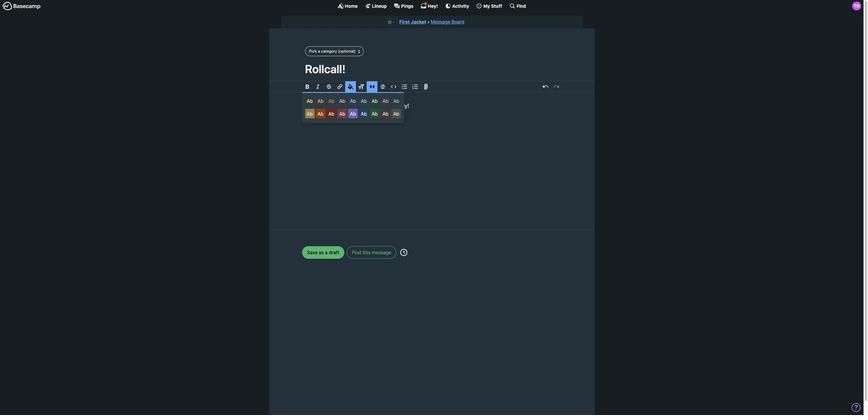 Task type: describe. For each thing, give the bounding box(es) containing it.
hey! button
[[421, 2, 438, 9]]

hello everyone! let's do a roll call today! type your name out here :)
[[305, 102, 409, 119]]

tyler black image
[[853, 1, 862, 10]]

out
[[367, 110, 378, 119]]

everyone!
[[320, 102, 345, 109]]

pings button
[[394, 3, 414, 9]]

schedule this to post later image
[[401, 249, 408, 256]]

message
[[372, 250, 391, 255]]

›
[[428, 19, 430, 25]]

call
[[383, 102, 392, 109]]

pick a category (optional) button
[[305, 47, 364, 56]]

post
[[352, 250, 362, 255]]

category
[[321, 49, 337, 54]]

activity link
[[445, 3, 469, 9]]

Type a title… text field
[[305, 62, 559, 76]]

my stuff
[[484, 3, 502, 9]]

pick
[[309, 49, 317, 54]]

first jacket link
[[399, 19, 426, 25]]

(optional)
[[338, 49, 356, 54]]

let's
[[347, 102, 359, 109]]

your
[[331, 110, 346, 119]]

message board link
[[431, 19, 465, 25]]

draft
[[329, 250, 339, 255]]

Write away… text field
[[287, 93, 577, 223]]



Task type: locate. For each thing, give the bounding box(es) containing it.
› message board
[[428, 19, 465, 25]]

home
[[345, 3, 358, 9]]

pick a category (optional)
[[309, 49, 356, 54]]

lineup link
[[365, 3, 387, 9]]

2 horizontal spatial a
[[369, 102, 372, 109]]

today!
[[393, 102, 409, 109]]

main element
[[0, 0, 864, 12]]

find
[[517, 3, 526, 9]]

find button
[[510, 3, 526, 9]]

activity
[[452, 3, 469, 9]]

a inside 'button'
[[325, 250, 328, 255]]

hello
[[305, 102, 318, 109]]

roll
[[374, 102, 381, 109]]

jacket
[[411, 19, 426, 25]]

a inside hello everyone! let's do a roll call today! type your name out here :)
[[369, 102, 372, 109]]

save as a draft
[[307, 250, 339, 255]]

post this message
[[352, 250, 391, 255]]

save
[[307, 250, 318, 255]]

1 horizontal spatial a
[[325, 250, 328, 255]]

:)
[[396, 110, 401, 119]]

a right pick
[[318, 49, 320, 54]]

here
[[380, 110, 394, 119]]

pings
[[401, 3, 414, 9]]

post this message button
[[347, 247, 397, 259]]

name
[[347, 110, 366, 119]]

save as a draft button
[[302, 247, 344, 259]]

this
[[363, 250, 371, 255]]

my
[[484, 3, 490, 9]]

first jacket
[[399, 19, 426, 25]]

board
[[452, 19, 465, 25]]

1 vertical spatial a
[[369, 102, 372, 109]]

2 vertical spatial a
[[325, 250, 328, 255]]

my stuff button
[[476, 3, 502, 9]]

message
[[431, 19, 450, 25]]

a inside button
[[318, 49, 320, 54]]

switch accounts image
[[2, 1, 41, 11]]

type
[[313, 110, 329, 119]]

do
[[361, 102, 368, 109]]

stuff
[[491, 3, 502, 9]]

a right do
[[369, 102, 372, 109]]

0 horizontal spatial a
[[318, 49, 320, 54]]

lineup
[[372, 3, 387, 9]]

0 vertical spatial a
[[318, 49, 320, 54]]

as
[[319, 250, 324, 255]]

first
[[399, 19, 410, 25]]

a right as
[[325, 250, 328, 255]]

a
[[318, 49, 320, 54], [369, 102, 372, 109], [325, 250, 328, 255]]

home link
[[338, 3, 358, 9]]

hey!
[[428, 3, 438, 9]]



Task type: vqa. For each thing, say whether or not it's contained in the screenshot.
Home link
yes



